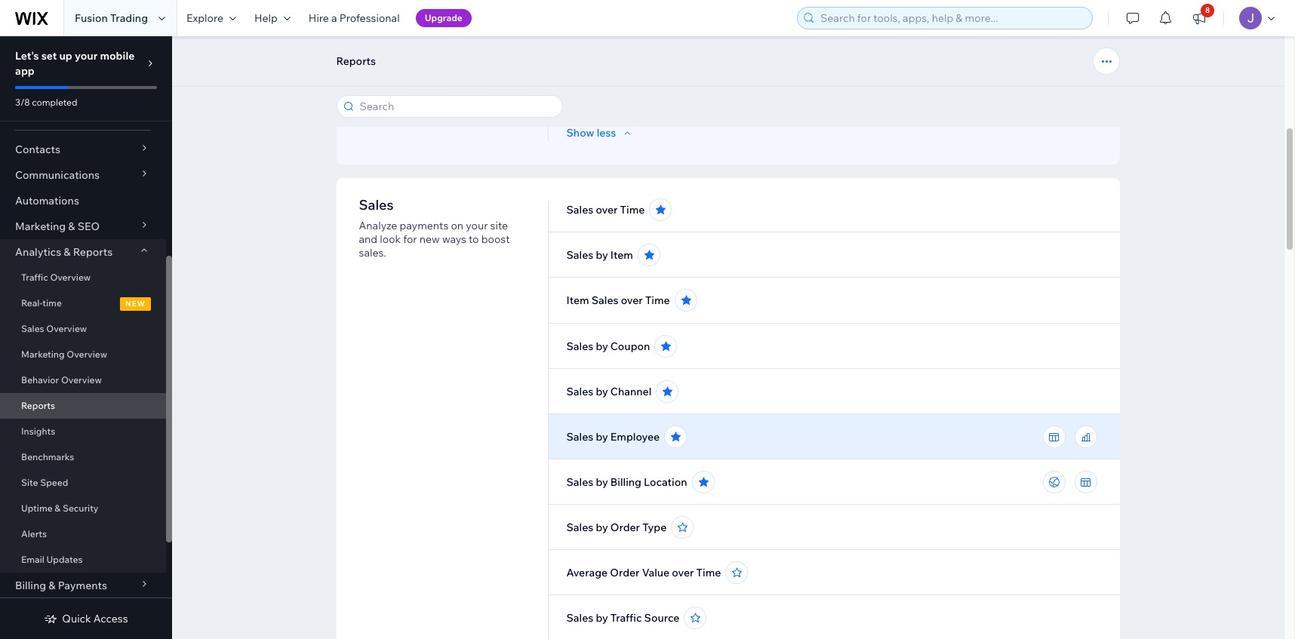 Task type: describe. For each thing, give the bounding box(es) containing it.
less
[[597, 126, 616, 140]]

type
[[642, 521, 667, 534]]

reports for reports button
[[336, 54, 376, 68]]

alerts
[[21, 528, 47, 540]]

overview for traffic overview
[[50, 272, 91, 283]]

location
[[644, 476, 687, 489]]

traffic overview link
[[0, 265, 166, 291]]

hire a professional
[[309, 11, 400, 25]]

let's set up your mobile app
[[15, 49, 135, 78]]

value
[[642, 566, 670, 580]]

security
[[63, 503, 99, 514]]

payments
[[400, 219, 449, 232]]

sales by order type
[[566, 521, 667, 534]]

analytics
[[15, 245, 61, 259]]

boost
[[481, 232, 510, 246]]

contacts
[[15, 143, 60, 156]]

site
[[21, 477, 38, 488]]

coupon
[[610, 340, 650, 353]]

quick
[[62, 612, 91, 626]]

communications
[[15, 168, 100, 182]]

marketing overview
[[21, 349, 107, 360]]

8 by from the top
[[596, 611, 608, 625]]

Search field
[[355, 96, 557, 117]]

a
[[331, 11, 337, 25]]

speed
[[40, 477, 68, 488]]

marketing for marketing & seo
[[15, 220, 66, 233]]

benchmarks
[[21, 451, 74, 463]]

new
[[125, 299, 146, 309]]

let's
[[15, 49, 39, 63]]

quick access
[[62, 612, 128, 626]]

traffic overview
[[21, 272, 91, 283]]

up
[[59, 49, 72, 63]]

real-
[[21, 297, 43, 309]]

app
[[15, 64, 35, 78]]

employee
[[610, 430, 660, 444]]

analytics & reports
[[15, 245, 113, 259]]

reports inside 'dropdown button'
[[73, 245, 113, 259]]

hire
[[309, 11, 329, 25]]

on
[[451, 219, 463, 232]]

sales by billing location
[[566, 476, 687, 489]]

email
[[21, 554, 44, 565]]

4 by from the top
[[596, 385, 608, 399]]

overview for marketing overview
[[67, 349, 107, 360]]

professional
[[339, 11, 400, 25]]

seo
[[78, 220, 100, 233]]

uptime & security
[[21, 503, 99, 514]]

1 vertical spatial item
[[610, 248, 633, 262]]

payments
[[58, 579, 107, 592]]

look
[[380, 232, 401, 246]]

marketing & seo button
[[0, 214, 166, 239]]

& for marketing
[[68, 220, 75, 233]]

sales overview
[[21, 323, 87, 334]]

sales by traffic source
[[566, 611, 680, 625]]

your inside sales analyze payments on your site and look for new ways to boost sales.
[[466, 219, 488, 232]]

real-time
[[21, 297, 62, 309]]

to
[[469, 232, 479, 246]]

3 by from the top
[[596, 340, 608, 353]]

uptime & security link
[[0, 496, 166, 522]]

2 by from the top
[[596, 248, 608, 262]]

marketing & seo
[[15, 220, 100, 233]]

updates
[[46, 554, 83, 565]]

fusion trading
[[75, 11, 148, 25]]

& for billing
[[49, 579, 55, 592]]

sales inside sidebar element
[[21, 323, 44, 334]]

set
[[41, 49, 57, 63]]

source
[[644, 611, 680, 625]]

billing & payments button
[[0, 573, 166, 599]]

& for analytics
[[64, 245, 71, 259]]

traffic inside sidebar element
[[21, 272, 48, 283]]

8 button
[[1183, 0, 1216, 36]]

2 sales by item from the top
[[566, 248, 633, 262]]

reports button
[[329, 50, 383, 72]]

item sales over time
[[566, 294, 670, 307]]

overview for sales overview
[[46, 323, 87, 334]]

0 vertical spatial billing
[[610, 476, 642, 489]]

sales.
[[359, 246, 386, 260]]

3/8 completed
[[15, 97, 77, 108]]

mobile
[[100, 49, 135, 63]]

behavior
[[21, 374, 59, 386]]

reports for reports "link"
[[21, 400, 55, 411]]

explore
[[186, 11, 223, 25]]

trading
[[110, 11, 148, 25]]

sales analyze payments on your site and look for new ways to boost sales.
[[359, 196, 510, 260]]



Task type: locate. For each thing, give the bounding box(es) containing it.
marketing up "analytics"
[[15, 220, 66, 233]]

for
[[403, 232, 417, 246]]

6 by from the top
[[596, 476, 608, 489]]

fusion
[[75, 11, 108, 25]]

& inside popup button
[[68, 220, 75, 233]]

order
[[610, 521, 640, 534], [610, 566, 640, 580]]

billing inside billing & payments dropdown button
[[15, 579, 46, 592]]

reports down seo
[[73, 245, 113, 259]]

marketing up behavior at the left bottom of page
[[21, 349, 65, 360]]

& down email updates
[[49, 579, 55, 592]]

upgrade
[[425, 12, 463, 23]]

over
[[596, 80, 618, 94], [596, 203, 618, 217], [621, 294, 643, 307], [672, 566, 694, 580]]

overview down the sales overview link
[[67, 349, 107, 360]]

automations link
[[0, 188, 166, 214]]

communications button
[[0, 162, 166, 188]]

access
[[93, 612, 128, 626]]

insights link
[[0, 419, 166, 445]]

3/8
[[15, 97, 30, 108]]

order left value
[[610, 566, 640, 580]]

1 vertical spatial your
[[466, 219, 488, 232]]

sales inside sales analyze payments on your site and look for new ways to boost sales.
[[359, 196, 394, 214]]

traffic
[[21, 272, 48, 283], [610, 611, 642, 625]]

1 order from the top
[[610, 521, 640, 534]]

1 vertical spatial reports
[[73, 245, 113, 259]]

reports link
[[0, 393, 166, 419]]

sales
[[566, 35, 593, 48], [566, 80, 593, 94], [359, 196, 394, 214], [566, 203, 593, 217], [566, 248, 593, 262], [592, 294, 619, 307], [21, 323, 44, 334], [566, 340, 593, 353], [566, 385, 593, 399], [566, 430, 593, 444], [566, 476, 593, 489], [566, 521, 593, 534], [566, 611, 593, 625]]

reports
[[336, 54, 376, 68], [73, 245, 113, 259], [21, 400, 55, 411]]

1 horizontal spatial traffic
[[610, 611, 642, 625]]

1 sales by item from the top
[[566, 35, 633, 48]]

sales overview link
[[0, 316, 166, 342]]

& for uptime
[[55, 503, 61, 514]]

overview for behavior overview
[[61, 374, 102, 386]]

traffic left source
[[610, 611, 642, 625]]

0 vertical spatial order
[[610, 521, 640, 534]]

& left seo
[[68, 220, 75, 233]]

1 horizontal spatial your
[[466, 219, 488, 232]]

insights
[[21, 426, 55, 437]]

analyze
[[359, 219, 397, 232]]

0 vertical spatial sales over time
[[566, 80, 645, 94]]

0 vertical spatial traffic
[[21, 272, 48, 283]]

show
[[566, 126, 594, 140]]

email updates
[[21, 554, 83, 565]]

sales over time
[[566, 80, 645, 94], [566, 203, 645, 217]]

benchmarks link
[[0, 445, 166, 470]]

1 sales over time from the top
[[566, 80, 645, 94]]

billing down email at the bottom of the page
[[15, 579, 46, 592]]

Search for tools, apps, help & more... field
[[816, 8, 1088, 29]]

quick access button
[[44, 612, 128, 626]]

sales by coupon
[[566, 340, 650, 353]]

1 vertical spatial billing
[[15, 579, 46, 592]]

help
[[254, 11, 278, 25]]

show less button
[[566, 126, 634, 140]]

help button
[[245, 0, 300, 36]]

new
[[419, 232, 440, 246]]

0 horizontal spatial billing
[[15, 579, 46, 592]]

your right 'up'
[[75, 49, 98, 63]]

1 horizontal spatial billing
[[610, 476, 642, 489]]

and
[[359, 232, 377, 246]]

1 vertical spatial marketing
[[21, 349, 65, 360]]

2 vertical spatial item
[[566, 294, 589, 307]]

your inside let's set up your mobile app
[[75, 49, 98, 63]]

reports inside button
[[336, 54, 376, 68]]

0 vertical spatial your
[[75, 49, 98, 63]]

1 vertical spatial sales by item
[[566, 248, 633, 262]]

reports up insights
[[21, 400, 55, 411]]

your right on
[[466, 219, 488, 232]]

0 vertical spatial marketing
[[15, 220, 66, 233]]

reports down hire a professional on the left of page
[[336, 54, 376, 68]]

2 sales over time from the top
[[566, 203, 645, 217]]

marketing overview link
[[0, 342, 166, 368]]

sidebar element
[[0, 36, 172, 639]]

overview down marketing overview link
[[61, 374, 102, 386]]

7 by from the top
[[596, 521, 608, 534]]

analytics & reports button
[[0, 239, 166, 265]]

& inside 'dropdown button'
[[64, 245, 71, 259]]

2 vertical spatial reports
[[21, 400, 55, 411]]

reports inside "link"
[[21, 400, 55, 411]]

site speed link
[[0, 470, 166, 496]]

overview down analytics & reports
[[50, 272, 91, 283]]

email updates link
[[0, 547, 166, 573]]

overview
[[50, 272, 91, 283], [46, 323, 87, 334], [67, 349, 107, 360], [61, 374, 102, 386]]

average order value over time
[[566, 566, 721, 580]]

site
[[490, 219, 508, 232]]

1 vertical spatial order
[[610, 566, 640, 580]]

1 by from the top
[[596, 35, 608, 48]]

time
[[43, 297, 62, 309]]

overview up 'marketing overview'
[[46, 323, 87, 334]]

channel
[[610, 385, 652, 399]]

0 horizontal spatial traffic
[[21, 272, 48, 283]]

upgrade button
[[416, 9, 472, 27]]

order left type
[[610, 521, 640, 534]]

8
[[1205, 5, 1210, 15]]

sales by channel
[[566, 385, 652, 399]]

automations
[[15, 194, 79, 208]]

completed
[[32, 97, 77, 108]]

marketing for marketing overview
[[21, 349, 65, 360]]

0 vertical spatial sales by item
[[566, 35, 633, 48]]

ways
[[442, 232, 466, 246]]

& down marketing & seo
[[64, 245, 71, 259]]

5 by from the top
[[596, 430, 608, 444]]

by
[[596, 35, 608, 48], [596, 248, 608, 262], [596, 340, 608, 353], [596, 385, 608, 399], [596, 430, 608, 444], [596, 476, 608, 489], [596, 521, 608, 534], [596, 611, 608, 625]]

1 vertical spatial sales over time
[[566, 203, 645, 217]]

uptime
[[21, 503, 53, 514]]

hire a professional link
[[300, 0, 409, 36]]

show less
[[566, 126, 616, 140]]

0 vertical spatial item
[[610, 35, 633, 48]]

1 horizontal spatial reports
[[73, 245, 113, 259]]

alerts link
[[0, 522, 166, 547]]

average
[[566, 566, 608, 580]]

marketing
[[15, 220, 66, 233], [21, 349, 65, 360]]

0 horizontal spatial your
[[75, 49, 98, 63]]

sales by employee
[[566, 430, 660, 444]]

billing & payments
[[15, 579, 107, 592]]

0 vertical spatial reports
[[336, 54, 376, 68]]

marketing inside popup button
[[15, 220, 66, 233]]

2 order from the top
[[610, 566, 640, 580]]

site speed
[[21, 477, 68, 488]]

1 vertical spatial traffic
[[610, 611, 642, 625]]

2 horizontal spatial reports
[[336, 54, 376, 68]]

& inside dropdown button
[[49, 579, 55, 592]]

traffic down "analytics"
[[21, 272, 48, 283]]

billing left location
[[610, 476, 642, 489]]

item
[[610, 35, 633, 48], [610, 248, 633, 262], [566, 294, 589, 307]]

0 horizontal spatial reports
[[21, 400, 55, 411]]

& right uptime
[[55, 503, 61, 514]]

billing
[[610, 476, 642, 489], [15, 579, 46, 592]]



Task type: vqa. For each thing, say whether or not it's contained in the screenshot.
Help
yes



